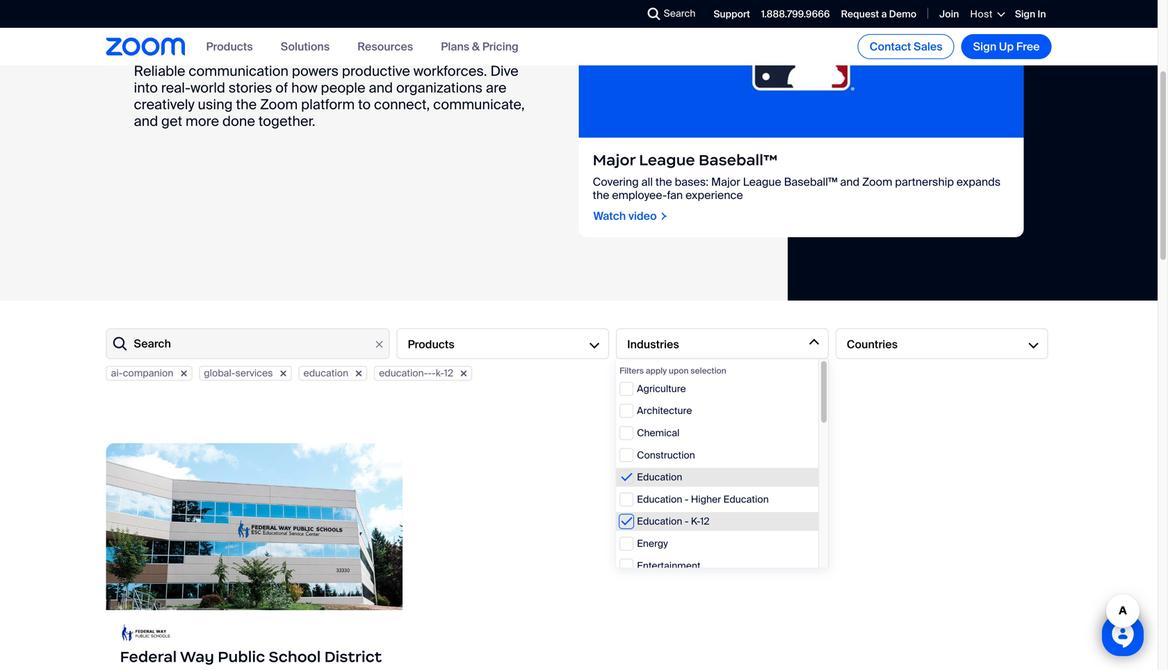 Task type: vqa. For each thing, say whether or not it's contained in the screenshot.
Countries
yes



Task type: describe. For each thing, give the bounding box(es) containing it.
are
[[486, 79, 507, 97]]

apply
[[646, 365, 667, 376]]

productive
[[342, 62, 410, 80]]

companion
[[123, 367, 173, 380]]

and inside major league baseball™ covering all the bases: major league baseball™ and zoom partnership expands the employee-fan experience watch video
[[841, 175, 860, 189]]

- for education---k-12
[[428, 367, 432, 380]]

1 horizontal spatial search
[[664, 7, 696, 20]]

global-services
[[204, 367, 273, 380]]

products for products dropdown button
[[408, 337, 455, 352]]

products button
[[206, 39, 253, 54]]

request a demo link
[[842, 8, 917, 21]]

1.888.799.9666
[[762, 8, 831, 21]]

education button
[[299, 366, 367, 380]]

1 vertical spatial 12
[[701, 515, 710, 528]]

how
[[292, 79, 318, 97]]

the inside reliable communication powers productive workforces. dive into real-world stories of how people and organizations are creatively using the zoom platform to connect, communicate, and get more done together.
[[236, 96, 257, 113]]

employee-
[[612, 188, 668, 202]]

0 vertical spatial and
[[369, 79, 393, 97]]

ai-companion button
[[106, 366, 192, 380]]

industries button
[[617, 328, 829, 359]]

more
[[186, 112, 219, 130]]

pricing
[[483, 39, 519, 54]]

request a demo
[[842, 8, 917, 21]]

contact
[[870, 39, 912, 54]]

0 vertical spatial baseball™
[[699, 151, 778, 169]]

stories
[[229, 79, 272, 97]]

a
[[882, 8, 888, 21]]

k-
[[691, 515, 701, 528]]

creatively
[[134, 96, 195, 113]]

join
[[940, 8, 960, 21]]

education-
[[379, 367, 428, 380]]

1 horizontal spatial league
[[744, 175, 782, 189]]

sign for sign up free
[[974, 39, 997, 54]]

zoom inside reliable communication powers productive workforces. dive into real-world stories of how people and organizations are creatively using the zoom platform to connect, communicate, and get more done together.
[[260, 96, 298, 113]]

connect,
[[374, 96, 430, 113]]

sign up free
[[974, 39, 1041, 54]]

way
[[180, 647, 214, 666]]

zoom logo image
[[106, 38, 185, 56]]

chemical
[[637, 427, 680, 439]]

platform
[[301, 96, 355, 113]]

education right higher
[[724, 493, 769, 506]]

education - k-12
[[637, 515, 710, 528]]

countries
[[847, 337, 898, 352]]

global-
[[204, 367, 236, 380]]

agriculture
[[637, 382, 686, 395]]

together.
[[259, 112, 316, 130]]

bases:
[[675, 175, 709, 189]]

2 horizontal spatial the
[[656, 175, 673, 189]]

join link
[[940, 8, 960, 21]]

plans & pricing link
[[441, 39, 519, 54]]

industries
[[628, 337, 680, 352]]

workforces.
[[414, 62, 487, 80]]

solutions button
[[281, 39, 330, 54]]

federal way public school district
[[120, 647, 382, 666]]

of
[[276, 79, 288, 97]]

watch
[[594, 209, 626, 223]]

entertainment
[[637, 559, 701, 572]]

school
[[269, 647, 321, 666]]

covering
[[593, 175, 639, 189]]

- for education - higher education
[[685, 493, 689, 506]]

experience
[[686, 188, 744, 202]]

demo
[[890, 8, 917, 21]]

1 vertical spatial search
[[134, 336, 171, 351]]

done
[[223, 112, 255, 130]]

&
[[472, 39, 480, 54]]

contact sales link
[[858, 34, 955, 59]]

0 vertical spatial federal way public school district image
[[106, 443, 403, 610]]

education---k-12
[[379, 367, 454, 380]]

1 vertical spatial baseball™
[[785, 175, 838, 189]]

clear search image
[[372, 337, 387, 352]]

host button
[[971, 8, 1005, 20]]

world
[[191, 79, 225, 97]]

major league baseball™ image
[[579, 0, 1025, 138]]

into
[[134, 79, 158, 97]]

1 horizontal spatial the
[[593, 188, 610, 202]]

reliable communication powers productive workforces. dive into real-world stories of how people and organizations are creatively using the zoom platform to connect, communicate, and get more done together.
[[134, 62, 525, 130]]

support link
[[714, 8, 751, 21]]

expands
[[957, 175, 1001, 189]]



Task type: locate. For each thing, give the bounding box(es) containing it.
education - higher education
[[637, 493, 769, 506]]

ai-companion
[[111, 367, 173, 380]]

1 vertical spatial federal way public school district image
[[120, 624, 172, 641]]

major up covering
[[593, 151, 636, 169]]

zoom
[[260, 96, 298, 113], [863, 175, 893, 189]]

plans & pricing
[[441, 39, 519, 54]]

global-services button
[[199, 366, 292, 380]]

0 horizontal spatial major
[[593, 151, 636, 169]]

organizations
[[397, 79, 483, 97]]

1 horizontal spatial baseball™
[[785, 175, 838, 189]]

12 down higher
[[701, 515, 710, 528]]

1 vertical spatial zoom
[[863, 175, 893, 189]]

get
[[161, 112, 182, 130]]

products up the 'communication'
[[206, 39, 253, 54]]

Search text field
[[106, 328, 390, 359]]

1 vertical spatial and
[[134, 112, 158, 130]]

12 inside education---k-12 "button"
[[444, 367, 454, 380]]

2 vertical spatial and
[[841, 175, 860, 189]]

video
[[629, 209, 657, 223]]

communicate,
[[434, 96, 525, 113]]

watch video link
[[593, 209, 669, 223]]

0 horizontal spatial search
[[134, 336, 171, 351]]

host
[[971, 8, 993, 20]]

products inside dropdown button
[[408, 337, 455, 352]]

products up education---k-12 "button"
[[408, 337, 455, 352]]

1 horizontal spatial zoom
[[863, 175, 893, 189]]

major
[[593, 151, 636, 169], [712, 175, 741, 189]]

search up ai-companion button
[[134, 336, 171, 351]]

zoom right done
[[260, 96, 298, 113]]

-
[[428, 367, 432, 380], [432, 367, 436, 380], [685, 493, 689, 506], [685, 515, 689, 528]]

ai-
[[111, 367, 123, 380]]

sign left up
[[974, 39, 997, 54]]

and
[[369, 79, 393, 97], [134, 112, 158, 130], [841, 175, 860, 189]]

filters
[[620, 365, 644, 376]]

0 vertical spatial search
[[664, 7, 696, 20]]

major right 'bases:'
[[712, 175, 741, 189]]

to
[[358, 96, 371, 113]]

zoom left partnership
[[863, 175, 893, 189]]

0 horizontal spatial and
[[134, 112, 158, 130]]

communication
[[189, 62, 289, 80]]

search image
[[648, 8, 661, 20], [648, 8, 661, 20]]

education for education
[[637, 471, 683, 484]]

league
[[640, 151, 696, 169], [744, 175, 782, 189]]

the right using
[[236, 96, 257, 113]]

construction
[[637, 449, 696, 462]]

education for education - k-12
[[637, 515, 683, 528]]

countries button
[[836, 328, 1049, 359]]

sales
[[914, 39, 943, 54]]

k-
[[436, 367, 444, 380]]

support
[[714, 8, 751, 21]]

education for education - higher education
[[637, 493, 683, 506]]

fan
[[668, 188, 683, 202]]

2 horizontal spatial and
[[841, 175, 860, 189]]

district
[[325, 647, 382, 666]]

partnership
[[896, 175, 955, 189]]

solutions
[[281, 39, 330, 54]]

1 vertical spatial sign
[[974, 39, 997, 54]]

products button
[[397, 328, 610, 359]]

federal way public school district link
[[106, 443, 403, 670]]

federal way public school district image
[[106, 443, 403, 610], [120, 624, 172, 641]]

filters apply upon selection agriculture
[[620, 365, 727, 395]]

federal
[[120, 647, 177, 666]]

federal way public school district image inside "link"
[[120, 624, 172, 641]]

- left k-
[[685, 515, 689, 528]]

contact sales
[[870, 39, 943, 54]]

the up watch
[[593, 188, 610, 202]]

resources
[[358, 39, 413, 54]]

education
[[304, 367, 349, 380]]

baseball™
[[699, 151, 778, 169], [785, 175, 838, 189]]

0 vertical spatial 12
[[444, 367, 454, 380]]

dive
[[491, 62, 519, 80]]

people
[[321, 79, 366, 97]]

search left support
[[664, 7, 696, 20]]

free
[[1017, 39, 1041, 54]]

products
[[206, 39, 253, 54], [408, 337, 455, 352]]

real-
[[161, 79, 191, 97]]

0 horizontal spatial the
[[236, 96, 257, 113]]

- right education-
[[432, 367, 436, 380]]

1 horizontal spatial products
[[408, 337, 455, 352]]

0 horizontal spatial baseball™
[[699, 151, 778, 169]]

- left "k-" on the left bottom of the page
[[428, 367, 432, 380]]

- for education - k-12
[[685, 515, 689, 528]]

- left higher
[[685, 493, 689, 506]]

0 vertical spatial sign
[[1016, 8, 1036, 21]]

products for products popup button on the left top
[[206, 39, 253, 54]]

1 horizontal spatial and
[[369, 79, 393, 97]]

0 horizontal spatial products
[[206, 39, 253, 54]]

services
[[236, 367, 273, 380]]

education up 'education - k-12'
[[637, 493, 683, 506]]

selection
[[691, 365, 727, 376]]

0 horizontal spatial 12
[[444, 367, 454, 380]]

1 vertical spatial league
[[744, 175, 782, 189]]

0 vertical spatial zoom
[[260, 96, 298, 113]]

education down construction
[[637, 471, 683, 484]]

1 vertical spatial products
[[408, 337, 455, 352]]

12 right education-
[[444, 367, 454, 380]]

in
[[1038, 8, 1047, 21]]

0 vertical spatial league
[[640, 151, 696, 169]]

major league baseball™ covering all the bases: major league baseball™ and zoom partnership expands the employee-fan experience watch video
[[593, 151, 1001, 223]]

resources button
[[358, 39, 413, 54]]

sign up free link
[[962, 34, 1052, 59]]

public
[[218, 647, 265, 666]]

1 horizontal spatial major
[[712, 175, 741, 189]]

using
[[198, 96, 233, 113]]

reliable
[[134, 62, 185, 80]]

sign left in
[[1016, 8, 1036, 21]]

0 horizontal spatial sign
[[974, 39, 997, 54]]

0 vertical spatial products
[[206, 39, 253, 54]]

plans
[[441, 39, 470, 54]]

search
[[664, 7, 696, 20], [134, 336, 171, 351]]

1 horizontal spatial sign
[[1016, 8, 1036, 21]]

1 vertical spatial major
[[712, 175, 741, 189]]

0 vertical spatial major
[[593, 151, 636, 169]]

sign in link
[[1016, 8, 1047, 21]]

higher
[[691, 493, 722, 506]]

upon
[[669, 365, 689, 376]]

sign for sign in
[[1016, 8, 1036, 21]]

request
[[842, 8, 880, 21]]

the right all
[[656, 175, 673, 189]]

0 horizontal spatial league
[[640, 151, 696, 169]]

1 horizontal spatial 12
[[701, 515, 710, 528]]

1.888.799.9666 link
[[762, 8, 831, 21]]

zoom inside major league baseball™ covering all the bases: major league baseball™ and zoom partnership expands the employee-fan experience watch video
[[863, 175, 893, 189]]

all
[[642, 175, 653, 189]]

energy
[[637, 537, 668, 550]]

education up energy
[[637, 515, 683, 528]]

education---k-12 button
[[374, 366, 472, 380]]

up
[[1000, 39, 1015, 54]]

powers
[[292, 62, 339, 80]]

0 horizontal spatial zoom
[[260, 96, 298, 113]]



